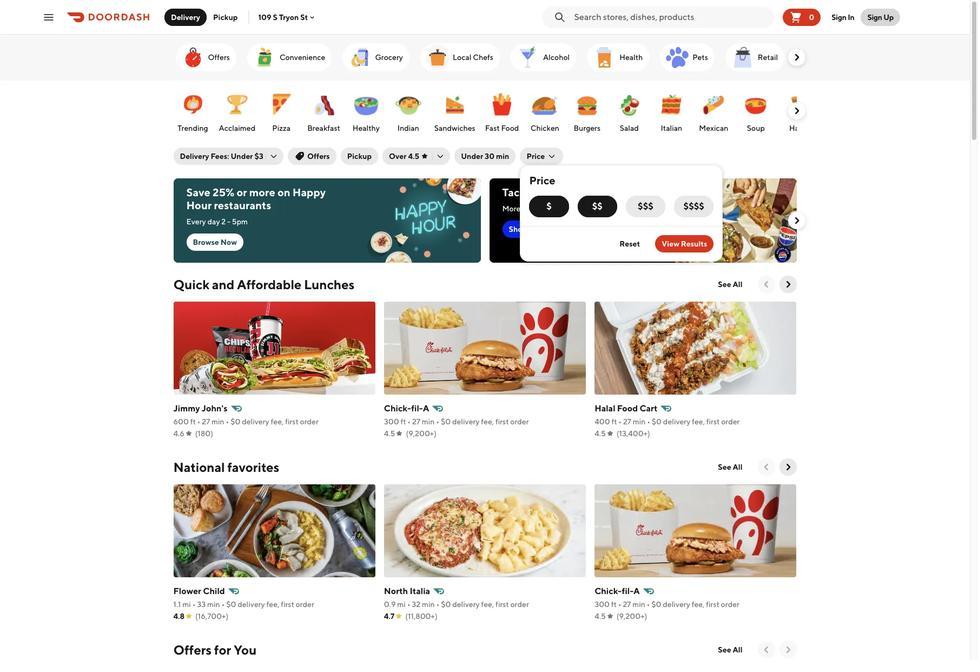 Task type: describe. For each thing, give the bounding box(es) containing it.
over
[[389, 152, 407, 161]]

-
[[227, 218, 231, 226]]

tryon
[[279, 13, 299, 21]]

pickup for the topmost pickup button
[[213, 13, 238, 21]]

pickup for pickup button to the right
[[347, 152, 372, 161]]

25%
[[213, 186, 235, 199]]

jimmy
[[173, 404, 200, 414]]

1 vertical spatial chick-fil-a
[[595, 587, 640, 597]]

affordable
[[237, 277, 302, 292]]

convenience link
[[247, 43, 332, 71]]

reset
[[620, 240, 640, 248]]

$$
[[592, 201, 603, 212]]

sign up link
[[861, 8, 900, 26]]

sign in
[[832, 13, 855, 21]]

pets image
[[665, 44, 691, 70]]

109
[[258, 13, 271, 21]]

1 vertical spatial 300
[[595, 601, 610, 609]]

2 see from the top
[[718, 463, 731, 472]]

400
[[595, 418, 610, 426]]

price button
[[520, 148, 563, 165]]

browse now button
[[186, 234, 243, 251]]

1 vertical spatial chick-
[[595, 587, 622, 597]]

health
[[620, 53, 643, 62]]

tacos are better with pepsi®
[[502, 186, 652, 199]]

healthy
[[353, 124, 380, 133]]

alcohol image
[[515, 44, 541, 70]]

on
[[278, 186, 290, 199]]

halal for halal
[[789, 124, 807, 133]]

1 horizontal spatial 300 ft • 27 min • $​0 delivery fee, first order
[[595, 601, 740, 609]]

save 25% or more on happy hour restaurants
[[186, 186, 326, 212]]

under 30 min
[[461, 152, 509, 161]]

2 vertical spatial offers
[[173, 643, 212, 658]]

offers for you
[[173, 643, 257, 658]]

400 ft • 27 min • $​0 delivery fee, first order
[[595, 418, 740, 426]]

health image
[[592, 44, 618, 70]]

better
[[551, 186, 584, 199]]

5pm
[[232, 218, 248, 226]]

0 vertical spatial fil-
[[411, 404, 423, 414]]

lunches
[[304, 277, 355, 292]]

flower child
[[173, 587, 225, 597]]

halal for halal food cart
[[595, 404, 616, 414]]

0 vertical spatial chick-
[[384, 404, 411, 414]]

delivery button
[[164, 8, 207, 26]]

see for you
[[718, 646, 731, 655]]

pizza
[[272, 124, 291, 133]]

food for fast
[[501, 124, 519, 133]]

halal food cart
[[595, 404, 658, 414]]

retail link
[[725, 43, 785, 71]]

$$$$
[[684, 201, 705, 212]]

0
[[809, 13, 815, 21]]

previous button of carousel image for quick and affordable lunches
[[761, 279, 772, 290]]

(180)
[[195, 430, 213, 438]]

for
[[214, 643, 231, 658]]

fast food
[[485, 124, 519, 133]]

1 horizontal spatial pickup button
[[341, 148, 378, 165]]

now
[[529, 225, 544, 234]]

s
[[273, 13, 278, 21]]

under 30 min button
[[455, 148, 516, 165]]

2 see all link from the top
[[712, 459, 749, 476]]

0 vertical spatial 300
[[384, 418, 399, 426]]

food for halal
[[617, 404, 638, 414]]

crave
[[531, 205, 550, 213]]

previous button of carousel image for offers for you
[[761, 645, 772, 656]]

sign for sign up
[[868, 13, 882, 21]]

quick and affordable lunches link
[[173, 276, 355, 293]]

0 vertical spatial a
[[423, 404, 429, 414]]

retail image
[[730, 44, 756, 70]]

sign in link
[[825, 6, 861, 28]]

see all for you
[[718, 646, 743, 655]]

trending link
[[175, 86, 211, 136]]

4.8
[[173, 613, 185, 621]]

next button of carousel image for quick and affordable lunches
[[783, 279, 794, 290]]

pets link
[[660, 43, 715, 71]]

are
[[533, 186, 549, 199]]

north
[[384, 587, 408, 597]]

retail
[[758, 53, 778, 62]]

grocery image
[[347, 44, 373, 70]]

sign up
[[868, 13, 894, 21]]

to
[[522, 205, 529, 213]]

quick
[[173, 277, 209, 292]]

grocery link
[[343, 43, 410, 71]]

min inside button
[[496, 152, 509, 161]]

over 4.5 button
[[383, 148, 450, 165]]

pepsi®
[[610, 186, 652, 199]]

chefs
[[473, 53, 493, 62]]

breakfast
[[307, 124, 340, 133]]

0.9
[[384, 601, 396, 609]]

happy
[[293, 186, 326, 199]]

chicken
[[531, 124, 559, 133]]

child
[[203, 587, 225, 597]]

2 all from the top
[[733, 463, 743, 472]]

browse
[[193, 238, 219, 247]]

now
[[221, 238, 237, 247]]

delivery for delivery fees: under $3
[[180, 152, 209, 161]]

local chefs link
[[420, 43, 500, 71]]

0 vertical spatial chick-fil-a
[[384, 404, 429, 414]]

4.7
[[384, 613, 395, 621]]

over 4.5
[[389, 152, 419, 161]]

offers link
[[176, 43, 236, 71]]

more
[[249, 186, 275, 199]]

delivery fees: under $3
[[180, 152, 263, 161]]

shop now button
[[502, 221, 550, 238]]

acclaimed link
[[217, 86, 258, 136]]

see for affordable
[[718, 280, 731, 289]]

offers for you link
[[173, 642, 257, 659]]

reset button
[[613, 235, 647, 253]]

$
[[547, 201, 552, 212]]

1 vertical spatial price
[[529, 174, 556, 187]]

mi for flower
[[183, 601, 191, 609]]

price inside button
[[527, 152, 545, 161]]



Task type: vqa. For each thing, say whether or not it's contained in the screenshot.


Task type: locate. For each thing, give the bounding box(es) containing it.
sign
[[832, 13, 847, 21], [868, 13, 882, 21]]

0 horizontal spatial 300
[[384, 418, 399, 426]]

0 horizontal spatial sign
[[832, 13, 847, 21]]

1 horizontal spatial chick-fil-a
[[595, 587, 640, 597]]

pickup button down healthy
[[341, 148, 378, 165]]

0 vertical spatial 300 ft • 27 min • $​0 delivery fee, first order
[[384, 418, 529, 426]]

hour
[[186, 199, 212, 212]]

ft
[[190, 418, 196, 426], [401, 418, 406, 426], [612, 418, 617, 426], [611, 601, 617, 609]]

0 horizontal spatial pickup
[[213, 13, 238, 21]]

min
[[496, 152, 509, 161], [212, 418, 224, 426], [422, 418, 435, 426], [633, 418, 646, 426], [207, 601, 220, 609], [422, 601, 435, 609], [633, 601, 645, 609]]

2 sign from the left
[[868, 13, 882, 21]]

2 vertical spatial next button of carousel image
[[783, 645, 794, 656]]

local
[[453, 53, 472, 62]]

0 vertical spatial offers
[[208, 53, 230, 62]]

flower
[[173, 587, 201, 597]]

1 vertical spatial previous button of carousel image
[[761, 645, 772, 656]]

favorites
[[227, 460, 279, 475]]

fee,
[[271, 418, 284, 426], [481, 418, 494, 426], [692, 418, 705, 426], [267, 601, 279, 609], [481, 601, 494, 609], [692, 601, 705, 609]]

under left $3 at top
[[231, 152, 253, 161]]

1 horizontal spatial sign
[[868, 13, 882, 21]]

quick and affordable lunches
[[173, 277, 355, 292]]

sign for sign in
[[832, 13, 847, 21]]

$$$$ button
[[674, 196, 714, 218]]

3 see from the top
[[718, 646, 731, 655]]

1 horizontal spatial chick-
[[595, 587, 622, 597]]

1 vertical spatial halal
[[595, 404, 616, 414]]

1 see all from the top
[[718, 280, 743, 289]]

0 horizontal spatial pickup button
[[207, 8, 244, 26]]

2 under from the left
[[461, 152, 483, 161]]

offers right offers icon
[[208, 53, 230, 62]]

2
[[221, 218, 226, 226]]

mi for north
[[397, 601, 406, 609]]

delivery left fees:
[[180, 152, 209, 161]]

$$$
[[638, 201, 654, 212]]

33
[[197, 601, 206, 609]]

fees:
[[211, 152, 229, 161]]

2 vertical spatial see all
[[718, 646, 743, 655]]

under left 30
[[461, 152, 483, 161]]

1 vertical spatial see all
[[718, 463, 743, 472]]

see all
[[718, 280, 743, 289], [718, 463, 743, 472], [718, 646, 743, 655]]

pickup button left 109
[[207, 8, 244, 26]]

300 ft • 27 min • $​0 delivery fee, first order
[[384, 418, 529, 426], [595, 601, 740, 609]]

0 horizontal spatial chick-fil-a
[[384, 404, 429, 414]]

see all link for you
[[712, 642, 749, 659]]

1 vertical spatial (9,200+)
[[617, 613, 647, 621]]

delivery for delivery
[[171, 13, 200, 21]]

0 vertical spatial delivery
[[171, 13, 200, 21]]

1 vertical spatial pickup
[[347, 152, 372, 161]]

1 vertical spatial all
[[733, 463, 743, 472]]

cart
[[640, 404, 658, 414]]

0 horizontal spatial mi
[[183, 601, 191, 609]]

0 vertical spatial pickup
[[213, 13, 238, 21]]

offers left for
[[173, 643, 212, 658]]

0 vertical spatial all
[[733, 280, 743, 289]]

0 horizontal spatial food
[[501, 124, 519, 133]]

1 sign from the left
[[832, 13, 847, 21]]

0 horizontal spatial a
[[423, 404, 429, 414]]

1 all from the top
[[733, 280, 743, 289]]

browse now
[[193, 238, 237, 247]]

offers button
[[288, 148, 336, 165]]

(16,700+)
[[195, 613, 228, 621]]

1 vertical spatial a
[[634, 587, 640, 597]]

trending
[[178, 124, 208, 133]]

local chefs image
[[425, 44, 451, 70]]

view results
[[662, 240, 707, 248]]

sign left in
[[832, 13, 847, 21]]

$3
[[255, 152, 263, 161]]

halal up the 400
[[595, 404, 616, 414]]

0 vertical spatial (9,200+)
[[406, 430, 437, 438]]

all
[[733, 280, 743, 289], [733, 463, 743, 472], [733, 646, 743, 655]]

1 vertical spatial delivery
[[180, 152, 209, 161]]

0 vertical spatial food
[[501, 124, 519, 133]]

1 horizontal spatial 300
[[595, 601, 610, 609]]

halal right soup
[[789, 124, 807, 133]]

previous button of carousel image
[[761, 462, 772, 473]]

0 vertical spatial see
[[718, 280, 731, 289]]

convenience
[[280, 53, 325, 62]]

with
[[586, 186, 608, 199]]

view results button
[[655, 235, 714, 253]]

order
[[300, 418, 319, 426], [510, 418, 529, 426], [721, 418, 740, 426], [296, 601, 314, 609], [511, 601, 529, 609], [721, 601, 740, 609]]

0 vertical spatial pickup button
[[207, 8, 244, 26]]

Store search: begin typing to search for stores available on DoorDash text field
[[574, 11, 770, 23]]

•
[[197, 418, 200, 426], [226, 418, 229, 426], [408, 418, 411, 426], [436, 418, 439, 426], [619, 418, 622, 426], [647, 418, 650, 426], [192, 601, 196, 609], [222, 601, 225, 609], [407, 601, 410, 609], [436, 601, 440, 609], [618, 601, 622, 609], [647, 601, 650, 609]]

109 s tryon st button
[[258, 13, 317, 21]]

offers inside button
[[307, 152, 330, 161]]

sign left up
[[868, 13, 882, 21]]

offers
[[208, 53, 230, 62], [307, 152, 330, 161], [173, 643, 212, 658]]

0 button
[[783, 8, 821, 26]]

alcohol
[[543, 53, 570, 62]]

1 see from the top
[[718, 280, 731, 289]]

1 vertical spatial see
[[718, 463, 731, 472]]

food left cart
[[617, 404, 638, 414]]

acclaimed
[[219, 124, 256, 133]]

all for affordable
[[733, 280, 743, 289]]

delivery up offers icon
[[171, 13, 200, 21]]

grocery
[[375, 53, 403, 62]]

(13,400+)
[[617, 430, 650, 438]]

national favorites link
[[173, 459, 279, 476]]

price down chicken
[[527, 152, 545, 161]]

1 horizontal spatial a
[[634, 587, 640, 597]]

all for you
[[733, 646, 743, 655]]

1 vertical spatial pickup button
[[341, 148, 378, 165]]

more
[[502, 205, 521, 213]]

shop now
[[509, 225, 544, 234]]

0 vertical spatial next button of carousel image
[[791, 215, 802, 226]]

soup
[[747, 124, 765, 133]]

0 vertical spatial halal
[[789, 124, 807, 133]]

4.5 inside button
[[408, 152, 419, 161]]

2 mi from the left
[[397, 601, 406, 609]]

pickup down healthy
[[347, 152, 372, 161]]

109 s tryon st
[[258, 13, 308, 21]]

under inside button
[[461, 152, 483, 161]]

first
[[285, 418, 299, 426], [496, 418, 509, 426], [707, 418, 720, 426], [281, 601, 294, 609], [496, 601, 509, 609], [706, 601, 720, 609]]

2 vertical spatial see all link
[[712, 642, 749, 659]]

1 vertical spatial fil-
[[622, 587, 634, 597]]

save
[[186, 186, 210, 199]]

1 see all link from the top
[[712, 276, 749, 293]]

2 previous button of carousel image from the top
[[761, 645, 772, 656]]

0 vertical spatial price
[[527, 152, 545, 161]]

st
[[300, 13, 308, 21]]

every day 2 - 5pm
[[186, 218, 248, 226]]

0 vertical spatial next button of carousel image
[[791, 52, 802, 63]]

2 vertical spatial see
[[718, 646, 731, 655]]

1 vertical spatial offers
[[307, 152, 330, 161]]

(11,800+)
[[405, 613, 438, 621]]

$$$ button
[[626, 196, 666, 218]]

0 horizontal spatial 300 ft • 27 min • $​0 delivery fee, first order
[[384, 418, 529, 426]]

600
[[173, 418, 189, 426]]

see all link for affordable
[[712, 276, 749, 293]]

mi right 1.1
[[183, 601, 191, 609]]

0 vertical spatial see all
[[718, 280, 743, 289]]

2 vertical spatial next button of carousel image
[[783, 462, 794, 473]]

pickup button
[[207, 8, 244, 26], [341, 148, 378, 165]]

1 vertical spatial next button of carousel image
[[783, 279, 794, 290]]

next button of carousel image
[[791, 215, 802, 226], [783, 279, 794, 290], [783, 645, 794, 656]]

shop
[[509, 225, 527, 234]]

view
[[662, 240, 680, 248]]

1 vertical spatial 300 ft • 27 min • $​0 delivery fee, first order
[[595, 601, 740, 609]]

0 horizontal spatial fil-
[[411, 404, 423, 414]]

salad
[[620, 124, 639, 133]]

you
[[234, 643, 257, 658]]

32
[[412, 601, 421, 609]]

$ button
[[529, 196, 569, 218]]

price down price button
[[529, 174, 556, 187]]

1 horizontal spatial (9,200+)
[[617, 613, 647, 621]]

italia
[[410, 587, 430, 597]]

0 horizontal spatial under
[[231, 152, 253, 161]]

more to crave
[[502, 205, 550, 213]]

1 horizontal spatial pickup
[[347, 152, 372, 161]]

see all for affordable
[[718, 280, 743, 289]]

delivery inside button
[[171, 13, 200, 21]]

italian
[[661, 124, 682, 133]]

1 horizontal spatial halal
[[789, 124, 807, 133]]

offers down the breakfast
[[307, 152, 330, 161]]

1 vertical spatial see all link
[[712, 459, 749, 476]]

1.1
[[173, 601, 181, 609]]

1 horizontal spatial food
[[617, 404, 638, 414]]

$​0
[[231, 418, 240, 426], [441, 418, 451, 426], [652, 418, 662, 426], [226, 601, 236, 609], [441, 601, 451, 609], [652, 601, 662, 609]]

1 horizontal spatial under
[[461, 152, 483, 161]]

3 see all link from the top
[[712, 642, 749, 659]]

1 vertical spatial next button of carousel image
[[791, 106, 802, 116]]

1 vertical spatial food
[[617, 404, 638, 414]]

27
[[202, 418, 210, 426], [412, 418, 420, 426], [623, 418, 631, 426], [623, 601, 631, 609]]

pickup left 109
[[213, 13, 238, 21]]

up
[[884, 13, 894, 21]]

0 horizontal spatial chick-
[[384, 404, 411, 414]]

0 horizontal spatial (9,200+)
[[406, 430, 437, 438]]

pickup
[[213, 13, 238, 21], [347, 152, 372, 161]]

tacos
[[502, 186, 531, 199]]

0 horizontal spatial halal
[[595, 404, 616, 414]]

day
[[208, 218, 220, 226]]

next button of carousel image for offers for you
[[783, 645, 794, 656]]

1 horizontal spatial mi
[[397, 601, 406, 609]]

offers image
[[180, 44, 206, 70]]

food right fast at top
[[501, 124, 519, 133]]

mi right 0.9
[[397, 601, 406, 609]]

2 see all from the top
[[718, 463, 743, 472]]

under
[[231, 152, 253, 161], [461, 152, 483, 161]]

john's
[[202, 404, 228, 414]]

1 mi from the left
[[183, 601, 191, 609]]

1 previous button of carousel image from the top
[[761, 279, 772, 290]]

1 under from the left
[[231, 152, 253, 161]]

next button of carousel image
[[791, 52, 802, 63], [791, 106, 802, 116], [783, 462, 794, 473]]

0 vertical spatial see all link
[[712, 276, 749, 293]]

3 all from the top
[[733, 646, 743, 655]]

previous button of carousel image
[[761, 279, 772, 290], [761, 645, 772, 656]]

0 vertical spatial previous button of carousel image
[[761, 279, 772, 290]]

open menu image
[[42, 11, 55, 24]]

1 horizontal spatial fil-
[[622, 587, 634, 597]]

sandwiches
[[434, 124, 475, 133]]

2 vertical spatial all
[[733, 646, 743, 655]]

(9,200+)
[[406, 430, 437, 438], [617, 613, 647, 621]]

national favorites
[[173, 460, 279, 475]]

3 see all from the top
[[718, 646, 743, 655]]

convenience image
[[252, 44, 278, 70]]



